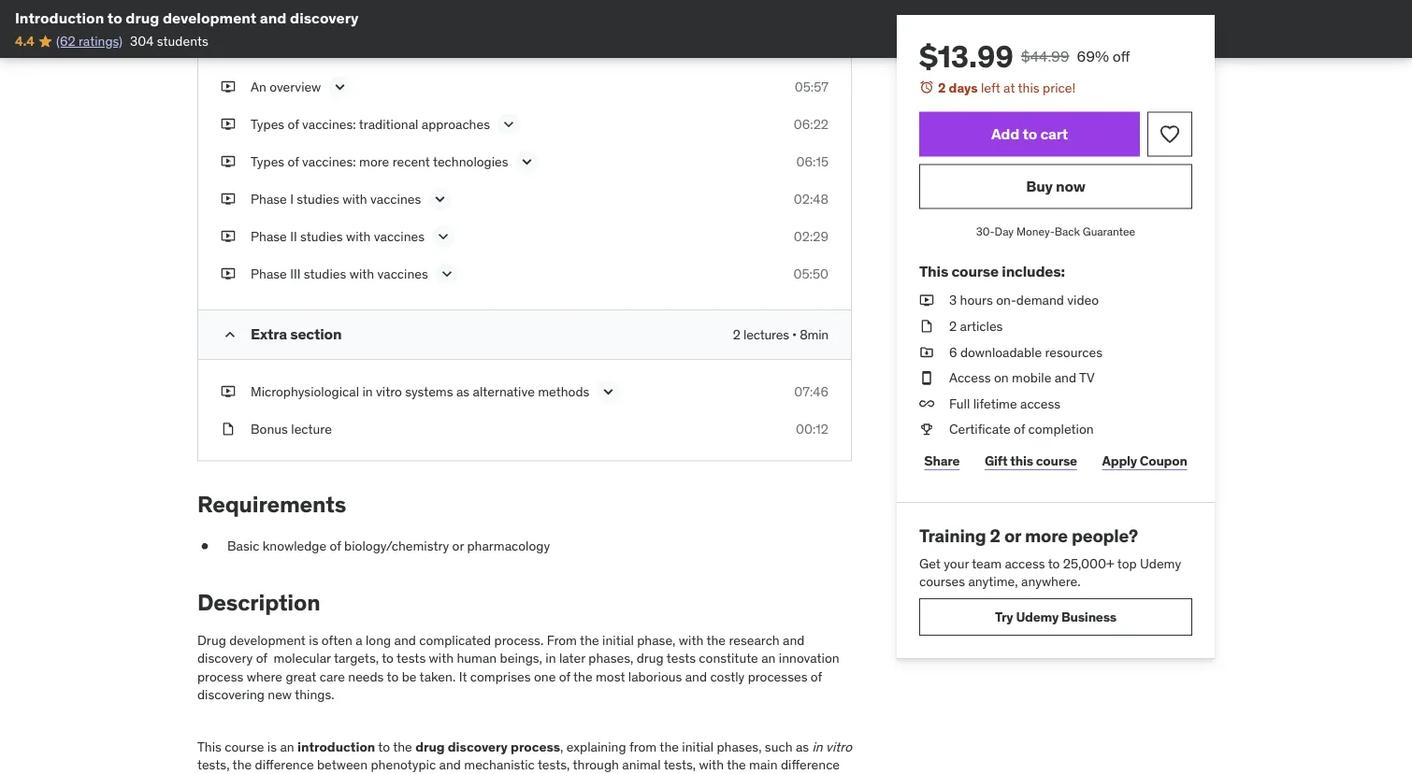 Task type: describe. For each thing, give the bounding box(es) containing it.
lecture
[[291, 421, 332, 438]]

6
[[949, 344, 957, 360]]

systems
[[405, 384, 453, 400]]

apply coupon
[[1102, 452, 1188, 469]]

days
[[949, 79, 978, 96]]

people?
[[1072, 525, 1138, 547]]

of up i
[[288, 154, 299, 170]]

vaccines: for traditional
[[302, 116, 356, 133]]

certificate of completion
[[949, 421, 1094, 438]]

course for this course is an introduction to the drug discovery process , explaining from the initial phases, such as in vitro tests, the difference between phenotypic and mechanistic tests, through animal tests, with the main difference
[[225, 739, 264, 756]]

1 vertical spatial course
[[1036, 452, 1077, 469]]

on
[[994, 369, 1009, 386]]

technologies
[[433, 154, 508, 170]]

access
[[949, 369, 991, 386]]

show lecture description image for an overview
[[331, 78, 349, 97]]

approaches
[[422, 116, 490, 133]]

phases, inside this course is an introduction to the drug discovery process , explaining from the initial phases, such as in vitro tests, the difference between phenotypic and mechanistic tests, through animal tests, with the main difference
[[717, 739, 762, 756]]

great
[[286, 669, 317, 686]]

wishlist image
[[1159, 123, 1181, 146]]

or inside training 2 or more people? get your team access to 25,000+ top udemy courses anytime, anywhere.
[[1004, 525, 1021, 547]]

add to cart
[[991, 124, 1068, 144]]

process inside this course is an introduction to the drug discovery process , explaining from the initial phases, such as in vitro tests, the difference between phenotypic and mechanistic tests, through animal tests, with the main difference
[[511, 739, 560, 756]]

05:57
[[795, 79, 829, 96]]

development for drug
[[229, 632, 306, 649]]

of down overview
[[288, 116, 299, 133]]

the down discovering
[[233, 757, 252, 774]]

pharmacology
[[467, 538, 550, 555]]

most
[[596, 669, 625, 686]]

vaccines: for more
[[302, 154, 356, 170]]

extra section
[[251, 325, 342, 344]]

1 tests from the left
[[397, 651, 426, 667]]

bonus
[[251, 421, 288, 438]]

show lecture description image for phase iii studies with vaccines
[[438, 265, 456, 284]]

gift
[[985, 452, 1008, 469]]

training 2 or more people? get your team access to 25,000+ top udemy courses anytime, anywhere.
[[919, 525, 1181, 590]]

phase i studies with vaccines
[[251, 191, 421, 208]]

hours
[[960, 292, 993, 309]]

30-
[[976, 225, 995, 239]]

2 lectures • 8min
[[733, 327, 829, 343]]

2 for 2 articles
[[949, 318, 957, 335]]

phase,
[[637, 632, 676, 649]]

demand
[[1017, 292, 1064, 309]]

anytime,
[[968, 573, 1018, 590]]

types for types of vaccines: traditional approaches
[[251, 116, 284, 133]]

development up students
[[163, 8, 257, 27]]

video
[[1067, 292, 1099, 309]]

0 horizontal spatial drug
[[126, 8, 159, 27]]

guarantee
[[1083, 225, 1136, 239]]

and up innovation
[[783, 632, 805, 649]]

long
[[366, 632, 391, 649]]

2 inside training 2 or more people? get your team access to 25,000+ top udemy courses anytime, anywhere.
[[990, 525, 1001, 547]]

udemy inside training 2 or more people? get your team access to 25,000+ top udemy courses anytime, anywhere.
[[1140, 555, 1181, 572]]

0 horizontal spatial vitro
[[376, 384, 402, 400]]

show lecture description image for phase i studies with vaccines
[[430, 190, 449, 209]]

2 tests from the left
[[667, 651, 696, 667]]

1 tests, from the left
[[197, 757, 230, 774]]

and left tv
[[1055, 369, 1077, 386]]

show lecture description image for phase ii studies with vaccines
[[434, 228, 453, 247]]

alternative
[[473, 384, 535, 400]]

students
[[157, 33, 208, 49]]

complicated
[[419, 632, 491, 649]]

this course is an introduction to the drug discovery process , explaining from the initial phases, such as in vitro tests, the difference between phenotypic and mechanistic tests, through animal tests, with the main difference
[[197, 739, 852, 774]]

courses
[[919, 573, 965, 590]]

animal
[[622, 757, 661, 774]]

3
[[949, 292, 957, 309]]

2 articles
[[949, 318, 1003, 335]]

0 horizontal spatial as
[[456, 384, 470, 400]]

tv
[[1079, 369, 1095, 386]]

certificate
[[949, 421, 1011, 438]]

later
[[559, 651, 585, 667]]

overview
[[270, 79, 321, 96]]

types for types of vaccines: more recent technologies
[[251, 154, 284, 170]]

304
[[130, 33, 154, 49]]

with up phase ii studies with vaccines
[[343, 191, 367, 208]]

as inside this course is an introduction to the drug discovery process , explaining from the initial phases, such as in vitro tests, the difference between phenotypic and mechanistic tests, through animal tests, with the main difference
[[796, 739, 809, 756]]

drug development is often a long and complicated process. from the initial phase, with the research and discovery of  molecular targets, to tests with human beings, in later phases, drug tests constitute an innovation process where great care needs to be taken. it comprises one of the most laborious and costly processes of discovering new things.
[[197, 632, 840, 704]]

introduction
[[298, 739, 375, 756]]

try udemy business link
[[919, 599, 1193, 636]]

biology/chemistry
[[344, 538, 449, 555]]

with down phase ii studies with vaccines
[[350, 266, 374, 283]]

is for often
[[309, 632, 318, 649]]

includes:
[[1002, 261, 1065, 280]]

i
[[290, 191, 294, 208]]

in inside this course is an introduction to the drug discovery process , explaining from the initial phases, such as in vitro tests, the difference between phenotypic and mechanistic tests, through animal tests, with the main difference
[[812, 739, 823, 756]]

your
[[944, 555, 969, 572]]

and up an overview
[[260, 8, 287, 27]]

bonus lecture
[[251, 421, 332, 438]]

innovation
[[779, 651, 840, 667]]

studies for ii
[[300, 228, 343, 245]]

phenotypic
[[371, 757, 436, 774]]

in inside drug development is often a long and complicated process. from the initial phase, with the research and discovery of  molecular targets, to tests with human beings, in later phases, drug tests constitute an innovation process where great care needs to be taken. it comprises one of the most laborious and costly processes of discovering new things.
[[546, 651, 556, 667]]

xsmall image up share
[[919, 420, 934, 439]]

drug inside this course is an introduction to the drug discovery process , explaining from the initial phases, such as in vitro tests, the difference between phenotypic and mechanistic tests, through animal tests, with the main difference
[[415, 739, 445, 756]]

2 for 2 lectures • 8min
[[733, 327, 741, 343]]

25,000+
[[1063, 555, 1115, 572]]

introduction to drug development and discovery
[[15, 8, 359, 27]]

introduction
[[15, 8, 104, 27]]

$44.99
[[1021, 46, 1070, 65]]

section
[[290, 325, 342, 344]]

to left 'be'
[[387, 669, 399, 686]]

is for an
[[267, 739, 277, 756]]

vaccines for phase i studies with vaccines
[[370, 191, 421, 208]]

and left costly at the right bottom
[[685, 669, 707, 686]]

traditional
[[359, 116, 418, 133]]

through
[[573, 757, 619, 774]]

05:50
[[794, 266, 829, 283]]

development for vaccine
[[308, 20, 400, 39]]

coupon
[[1140, 452, 1188, 469]]

where
[[247, 669, 282, 686]]

articles
[[960, 318, 1003, 335]]

4.4
[[15, 33, 34, 49]]

process inside drug development is often a long and complicated process. from the initial phase, with the research and discovery of  molecular targets, to tests with human beings, in later phases, drug tests constitute an innovation process where great care needs to be taken. it comprises one of the most laborious and costly processes of discovering new things.
[[197, 669, 243, 686]]

full lifetime access
[[949, 395, 1061, 412]]

alarm image
[[919, 80, 934, 94]]

care
[[320, 669, 345, 686]]

06:22
[[794, 116, 829, 133]]

to down long
[[382, 651, 394, 667]]

6 downloadable resources
[[949, 344, 1103, 360]]

phase iii studies with vaccines
[[251, 266, 428, 283]]

buy now
[[1026, 177, 1086, 196]]



Task type: locate. For each thing, give the bounding box(es) containing it.
lectures
[[744, 327, 789, 343]]

0 vertical spatial is
[[309, 632, 318, 649]]

difference down introduction on the bottom
[[255, 757, 314, 774]]

2 vertical spatial in
[[812, 739, 823, 756]]

main
[[749, 757, 778, 774]]

2 vertical spatial phase
[[251, 266, 287, 283]]

1 horizontal spatial in
[[546, 651, 556, 667]]

phase for phase ii studies with vaccines
[[251, 228, 287, 245]]

0 vertical spatial studies
[[297, 191, 339, 208]]

0 vertical spatial as
[[456, 384, 470, 400]]

ratings)
[[79, 33, 123, 49]]

an left introduction on the bottom
[[280, 739, 294, 756]]

0 vertical spatial more
[[359, 154, 389, 170]]

0 horizontal spatial difference
[[255, 757, 314, 774]]

drug up phenotypic
[[415, 739, 445, 756]]

1 vertical spatial initial
[[682, 739, 714, 756]]

phase left iii
[[251, 266, 287, 283]]

1 vertical spatial phases,
[[717, 739, 762, 756]]

0 vertical spatial drug
[[126, 8, 159, 27]]

1 difference from the left
[[255, 757, 314, 774]]

1 small image from the top
[[221, 21, 239, 40]]

0 vertical spatial phases,
[[589, 651, 634, 667]]

8min
[[800, 327, 829, 343]]

this right gift
[[1010, 452, 1033, 469]]

discovery down the "drug"
[[197, 651, 253, 667]]

the up constitute
[[707, 632, 726, 649]]

apply
[[1102, 452, 1137, 469]]

1 vertical spatial vitro
[[826, 739, 852, 756]]

the right from
[[660, 739, 679, 756]]

2 horizontal spatial tests,
[[664, 757, 696, 774]]

phases,
[[589, 651, 634, 667], [717, 739, 762, 756]]

small image left vaccine
[[221, 21, 239, 40]]

0 vertical spatial this
[[1018, 79, 1040, 96]]

to inside training 2 or more people? get your team access to 25,000+ top udemy courses anytime, anywhere.
[[1048, 555, 1060, 572]]

of
[[288, 116, 299, 133], [288, 154, 299, 170], [1014, 421, 1025, 438], [330, 538, 341, 555], [559, 669, 570, 686], [811, 669, 822, 686]]

with up taken.
[[429, 651, 454, 667]]

initial inside this course is an introduction to the drug discovery process , explaining from the initial phases, such as in vitro tests, the difference between phenotypic and mechanistic tests, through animal tests, with the main difference
[[682, 739, 714, 756]]

0 horizontal spatial is
[[267, 739, 277, 756]]

0 horizontal spatial this
[[197, 739, 222, 756]]

phases, up main
[[717, 739, 762, 756]]

0 vertical spatial an
[[761, 651, 776, 667]]

tests down phase,
[[667, 651, 696, 667]]

an inside this course is an introduction to the drug discovery process , explaining from the initial phases, such as in vitro tests, the difference between phenotypic and mechanistic tests, through animal tests, with the main difference
[[280, 739, 294, 756]]

0 horizontal spatial discovery
[[197, 651, 253, 667]]

1 horizontal spatial discovery
[[290, 8, 359, 27]]

2 horizontal spatial course
[[1036, 452, 1077, 469]]

the left main
[[727, 757, 746, 774]]

development up where
[[229, 632, 306, 649]]

access inside training 2 or more people? get your team access to 25,000+ top udemy courses anytime, anywhere.
[[1005, 555, 1045, 572]]

an
[[251, 79, 266, 96]]

vitro left systems
[[376, 384, 402, 400]]

of right knowledge
[[330, 538, 341, 555]]

studies right i
[[297, 191, 339, 208]]

drug up "laborious"
[[637, 651, 664, 667]]

course up hours
[[952, 261, 999, 280]]

show lecture description image for microphysiological in vitro systems as alternative methods
[[599, 383, 618, 402]]

1 vertical spatial process
[[511, 739, 560, 756]]

team
[[972, 555, 1002, 572]]

course down completion
[[1036, 452, 1077, 469]]

1 horizontal spatial initial
[[682, 739, 714, 756]]

1 vertical spatial types
[[251, 154, 284, 170]]

day
[[995, 225, 1014, 239]]

2 vertical spatial course
[[225, 739, 264, 756]]

2 vertical spatial vaccines
[[378, 266, 428, 283]]

1 horizontal spatial more
[[1025, 525, 1068, 547]]

in left systems
[[362, 384, 373, 400]]

vaccines up "phase iii studies with vaccines"
[[374, 228, 425, 245]]

1 vertical spatial udemy
[[1016, 609, 1059, 625]]

studies for iii
[[304, 266, 346, 283]]

development inside drug development is often a long and complicated process. from the initial phase, with the research and discovery of  molecular targets, to tests with human beings, in later phases, drug tests constitute an innovation process where great care needs to be taken. it comprises one of the most laborious and costly processes of discovering new things.
[[229, 632, 306, 649]]

development right vaccine
[[308, 20, 400, 39]]

studies right iii
[[304, 266, 346, 283]]

development
[[163, 8, 257, 27], [308, 20, 400, 39], [229, 632, 306, 649]]

3 phase from the top
[[251, 266, 287, 283]]

0 vertical spatial initial
[[602, 632, 634, 649]]

left
[[981, 79, 1001, 96]]

1 vertical spatial is
[[267, 739, 277, 756]]

more for recent
[[359, 154, 389, 170]]

02:48
[[794, 191, 829, 208]]

2 vertical spatial discovery
[[448, 739, 508, 756]]

iii
[[290, 266, 301, 283]]

this for this course includes:
[[919, 261, 948, 280]]

1 horizontal spatial tests
[[667, 651, 696, 667]]

this inside this course is an introduction to the drug discovery process , explaining from the initial phases, such as in vitro tests, the difference between phenotypic and mechanistic tests, through animal tests, with the main difference
[[197, 739, 222, 756]]

of down full lifetime access on the bottom of page
[[1014, 421, 1025, 438]]

2 right alarm icon
[[938, 79, 946, 96]]

show lecture description image
[[518, 153, 537, 172]]

0 vertical spatial access
[[1020, 395, 1061, 412]]

the down later
[[573, 669, 593, 686]]

vaccine development button
[[251, 20, 829, 39]]

as right systems
[[456, 384, 470, 400]]

0 vertical spatial process
[[197, 669, 243, 686]]

course for this course includes:
[[952, 261, 999, 280]]

3 tests, from the left
[[664, 757, 696, 774]]

drug inside drug development is often a long and complicated process. from the initial phase, with the research and discovery of  molecular targets, to tests with human beings, in later phases, drug tests constitute an innovation process where great care needs to be taken. it comprises one of the most laborious and costly processes of discovering new things.
[[637, 651, 664, 667]]

development inside dropdown button
[[308, 20, 400, 39]]

2 types from the top
[[251, 154, 284, 170]]

xsmall image
[[221, 78, 236, 97], [919, 395, 934, 413], [919, 420, 934, 439], [221, 421, 236, 439]]

at
[[1004, 79, 1015, 96]]

business
[[1062, 609, 1117, 625]]

mobile
[[1012, 369, 1052, 386]]

1 vertical spatial studies
[[300, 228, 343, 245]]

2 small image from the top
[[221, 326, 239, 345]]

research
[[729, 632, 780, 649]]

phases, inside drug development is often a long and complicated process. from the initial phase, with the research and discovery of  molecular targets, to tests with human beings, in later phases, drug tests constitute an innovation process where great care needs to be taken. it comprises one of the most laborious and costly processes of discovering new things.
[[589, 651, 634, 667]]

is up molecular
[[309, 632, 318, 649]]

initial inside drug development is often a long and complicated process. from the initial phase, with the research and discovery of  molecular targets, to tests with human beings, in later phases, drug tests constitute an innovation process where great care needs to be taken. it comprises one of the most laborious and costly processes of discovering new things.
[[602, 632, 634, 649]]

vitro right such
[[826, 739, 852, 756]]

human
[[457, 651, 497, 667]]

0 vertical spatial vitro
[[376, 384, 402, 400]]

or up anytime, at right
[[1004, 525, 1021, 547]]

mechanistic
[[464, 757, 535, 774]]

top
[[1118, 555, 1137, 572]]

2
[[938, 79, 946, 96], [949, 318, 957, 335], [733, 327, 741, 343], [990, 525, 1001, 547]]

course down discovering
[[225, 739, 264, 756]]

0 vertical spatial types
[[251, 116, 284, 133]]

is down new at the bottom left of page
[[267, 739, 277, 756]]

new
[[268, 687, 292, 704]]

be
[[402, 669, 417, 686]]

or left pharmacology
[[452, 538, 464, 555]]

tests up 'be'
[[397, 651, 426, 667]]

1 vertical spatial this
[[1010, 452, 1033, 469]]

00:12
[[796, 421, 829, 438]]

06:15
[[796, 154, 829, 170]]

1 vertical spatial phase
[[251, 228, 287, 245]]

1 vertical spatial discovery
[[197, 651, 253, 667]]

with right phase,
[[679, 632, 704, 649]]

to inside button
[[1023, 124, 1037, 144]]

0 horizontal spatial process
[[197, 669, 243, 686]]

things.
[[295, 687, 334, 704]]

is inside this course is an introduction to the drug discovery process , explaining from the initial phases, such as in vitro tests, the difference between phenotypic and mechanistic tests, through animal tests, with the main difference
[[267, 739, 277, 756]]

show lecture description image for types of vaccines: traditional approaches
[[499, 116, 518, 134]]

knowledge
[[263, 538, 327, 555]]

1 vertical spatial small image
[[221, 326, 239, 345]]

access up anywhere.
[[1005, 555, 1045, 572]]

xsmall image left an
[[221, 78, 236, 97]]

vaccines down recent
[[370, 191, 421, 208]]

udemy right "top"
[[1140, 555, 1181, 572]]

recent
[[393, 154, 430, 170]]

0 horizontal spatial in
[[362, 384, 373, 400]]

off
[[1113, 46, 1130, 65]]

to up anywhere.
[[1048, 555, 1060, 572]]

studies
[[297, 191, 339, 208], [300, 228, 343, 245], [304, 266, 346, 283]]

description
[[197, 589, 320, 617]]

now
[[1056, 177, 1086, 196]]

drug
[[197, 632, 226, 649]]

2 difference from the left
[[781, 757, 840, 774]]

0 horizontal spatial tests
[[397, 651, 426, 667]]

,
[[560, 739, 563, 756]]

1 horizontal spatial or
[[1004, 525, 1021, 547]]

anywhere.
[[1021, 573, 1081, 590]]

studies for i
[[297, 191, 339, 208]]

0 vertical spatial udemy
[[1140, 555, 1181, 572]]

methods
[[538, 384, 590, 400]]

needs
[[348, 669, 384, 686]]

as right such
[[796, 739, 809, 756]]

07:46
[[794, 384, 829, 400]]

process up discovering
[[197, 669, 243, 686]]

2 vaccines: from the top
[[302, 154, 356, 170]]

1 horizontal spatial difference
[[781, 757, 840, 774]]

process.
[[494, 632, 544, 649]]

between
[[317, 757, 368, 774]]

2 horizontal spatial discovery
[[448, 739, 508, 756]]

0 horizontal spatial course
[[225, 739, 264, 756]]

requirements
[[197, 491, 346, 519]]

1 horizontal spatial udemy
[[1140, 555, 1181, 572]]

back
[[1055, 225, 1080, 239]]

more up anywhere.
[[1025, 525, 1068, 547]]

add
[[991, 124, 1020, 144]]

1 vertical spatial as
[[796, 739, 809, 756]]

0 vertical spatial phase
[[251, 191, 287, 208]]

vaccines down phase ii studies with vaccines
[[378, 266, 428, 283]]

of right one
[[559, 669, 570, 686]]

0 vertical spatial discovery
[[290, 8, 359, 27]]

and right phenotypic
[[439, 757, 461, 774]]

buy now button
[[919, 164, 1193, 209]]

phases, up most
[[589, 651, 634, 667]]

microphysiological
[[251, 384, 359, 400]]

discovery up mechanistic
[[448, 739, 508, 756]]

1 horizontal spatial this
[[919, 261, 948, 280]]

more left recent
[[359, 154, 389, 170]]

as
[[456, 384, 470, 400], [796, 739, 809, 756]]

vaccine development
[[251, 20, 400, 39]]

vaccines: down overview
[[302, 116, 356, 133]]

share
[[924, 452, 960, 469]]

from
[[547, 632, 577, 649]]

processes
[[748, 669, 808, 686]]

2 vertical spatial drug
[[415, 739, 445, 756]]

1 horizontal spatial as
[[796, 739, 809, 756]]

vaccines: up phase i studies with vaccines
[[302, 154, 356, 170]]

phase for phase i studies with vaccines
[[251, 191, 287, 208]]

1 horizontal spatial process
[[511, 739, 560, 756]]

vaccines for phase ii studies with vaccines
[[374, 228, 425, 245]]

0 vertical spatial in
[[362, 384, 373, 400]]

this
[[919, 261, 948, 280], [197, 739, 222, 756]]

1 vertical spatial more
[[1025, 525, 1068, 547]]

gift this course
[[985, 452, 1077, 469]]

and inside this course is an introduction to the drug discovery process , explaining from the initial phases, such as in vitro tests, the difference between phenotypic and mechanistic tests, through animal tests, with the main difference
[[439, 757, 461, 774]]

studies right the ii
[[300, 228, 343, 245]]

vaccines for phase iii studies with vaccines
[[378, 266, 428, 283]]

an
[[761, 651, 776, 667], [280, 739, 294, 756]]

2 horizontal spatial in
[[812, 739, 823, 756]]

it
[[459, 669, 467, 686]]

0 horizontal spatial tests,
[[197, 757, 230, 774]]

1 horizontal spatial phases,
[[717, 739, 762, 756]]

small image for microphysiological in vitro systems as alternative methods
[[221, 326, 239, 345]]

initial right from
[[682, 739, 714, 756]]

with up "phase iii studies with vaccines"
[[346, 228, 371, 245]]

an inside drug development is often a long and complicated process. from the initial phase, with the research and discovery of  molecular targets, to tests with human beings, in later phases, drug tests constitute an innovation process where great care needs to be taken. it comprises one of the most laborious and costly processes of discovering new things.
[[761, 651, 776, 667]]

access down mobile
[[1020, 395, 1061, 412]]

xsmall image
[[221, 116, 236, 134], [221, 153, 236, 171], [221, 190, 236, 209], [221, 228, 236, 246], [221, 265, 236, 284], [919, 291, 934, 310], [919, 317, 934, 336], [919, 343, 934, 361], [919, 369, 934, 387], [221, 383, 236, 401], [197, 538, 212, 556]]

1 vertical spatial vaccines:
[[302, 154, 356, 170]]

0 horizontal spatial phases,
[[589, 651, 634, 667]]

in right such
[[812, 739, 823, 756]]

1 types from the top
[[251, 116, 284, 133]]

0 horizontal spatial or
[[452, 538, 464, 555]]

xsmall image left full
[[919, 395, 934, 413]]

2 for 2 days left at this price!
[[938, 79, 946, 96]]

tests, down discovering
[[197, 757, 230, 774]]

1 vertical spatial vaccines
[[374, 228, 425, 245]]

small image for an overview
[[221, 21, 239, 40]]

02:29
[[794, 228, 829, 245]]

with left main
[[699, 757, 724, 774]]

comprises
[[470, 669, 531, 686]]

2 phase from the top
[[251, 228, 287, 245]]

access on mobile and tv
[[949, 369, 1095, 386]]

1 horizontal spatial drug
[[415, 739, 445, 756]]

0 vertical spatial course
[[952, 261, 999, 280]]

discovering
[[197, 687, 265, 704]]

difference down such
[[781, 757, 840, 774]]

2 vertical spatial studies
[[304, 266, 346, 283]]

and right long
[[394, 632, 416, 649]]

0 horizontal spatial an
[[280, 739, 294, 756]]

more for people?
[[1025, 525, 1068, 547]]

0 vertical spatial vaccines
[[370, 191, 421, 208]]

$13.99 $44.99 69% off
[[919, 37, 1130, 75]]

1 horizontal spatial tests,
[[538, 757, 570, 774]]

1 horizontal spatial an
[[761, 651, 776, 667]]

1 horizontal spatial course
[[952, 261, 999, 280]]

more
[[359, 154, 389, 170], [1025, 525, 1068, 547]]

initial up most
[[602, 632, 634, 649]]

0 horizontal spatial udemy
[[1016, 609, 1059, 625]]

discovery inside this course is an introduction to the drug discovery process , explaining from the initial phases, such as in vitro tests, the difference between phenotypic and mechanistic tests, through animal tests, with the main difference
[[448, 739, 508, 756]]

2 horizontal spatial drug
[[637, 651, 664, 667]]

1 vertical spatial an
[[280, 739, 294, 756]]

this
[[1018, 79, 1040, 96], [1010, 452, 1033, 469]]

1 vertical spatial this
[[197, 739, 222, 756]]

2 up team
[[990, 525, 1001, 547]]

access
[[1020, 395, 1061, 412], [1005, 555, 1045, 572]]

to up phenotypic
[[378, 739, 390, 756]]

xsmall image left bonus
[[221, 421, 236, 439]]

in
[[362, 384, 373, 400], [546, 651, 556, 667], [812, 739, 823, 756]]

this for this course is an introduction to the drug discovery process , explaining from the initial phases, such as in vitro tests, the difference between phenotypic and mechanistic tests, through animal tests, with the main difference
[[197, 739, 222, 756]]

show lecture description image
[[331, 78, 349, 97], [499, 116, 518, 134], [430, 190, 449, 209], [434, 228, 453, 247], [438, 265, 456, 284], [599, 383, 618, 402]]

drug up 304
[[126, 8, 159, 27]]

more inside training 2 or more people? get your team access to 25,000+ top udemy courses anytime, anywhere.
[[1025, 525, 1068, 547]]

0 horizontal spatial initial
[[602, 632, 634, 649]]

30-day money-back guarantee
[[976, 225, 1136, 239]]

phase left i
[[251, 191, 287, 208]]

vitro inside this course is an introduction to the drug discovery process , explaining from the initial phases, such as in vitro tests, the difference between phenotypic and mechanistic tests, through animal tests, with the main difference
[[826, 739, 852, 756]]

with inside this course is an introduction to the drug discovery process , explaining from the initial phases, such as in vitro tests, the difference between phenotypic and mechanistic tests, through animal tests, with the main difference
[[699, 757, 724, 774]]

an up processes
[[761, 651, 776, 667]]

2 tests, from the left
[[538, 757, 570, 774]]

udemy right try
[[1016, 609, 1059, 625]]

training
[[919, 525, 986, 547]]

try
[[995, 609, 1013, 625]]

3 hours on-demand video
[[949, 292, 1099, 309]]

discovery inside drug development is often a long and complicated process. from the initial phase, with the research and discovery of  molecular targets, to tests with human beings, in later phases, drug tests constitute an innovation process where great care needs to be taken. it comprises one of the most laborious and costly processes of discovering new things.
[[197, 651, 253, 667]]

to inside this course is an introduction to the drug discovery process , explaining from the initial phases, such as in vitro tests, the difference between phenotypic and mechanistic tests, through animal tests, with the main difference
[[378, 739, 390, 756]]

tests, right 'animal'
[[664, 757, 696, 774]]

or
[[1004, 525, 1021, 547], [452, 538, 464, 555]]

0 vertical spatial this
[[919, 261, 948, 280]]

1 horizontal spatial is
[[309, 632, 318, 649]]

to left the cart
[[1023, 124, 1037, 144]]

1 vaccines: from the top
[[302, 116, 356, 133]]

ii
[[290, 228, 297, 245]]

phase left the ii
[[251, 228, 287, 245]]

0 vertical spatial small image
[[221, 21, 239, 40]]

cart
[[1040, 124, 1068, 144]]

of down innovation
[[811, 669, 822, 686]]

phase for phase iii studies with vaccines
[[251, 266, 287, 283]]

2 left lectures
[[733, 327, 741, 343]]

to up ratings) on the left of the page
[[107, 8, 122, 27]]

0 horizontal spatial more
[[359, 154, 389, 170]]

laborious
[[628, 669, 682, 686]]

1 horizontal spatial vitro
[[826, 739, 852, 756]]

this right the at
[[1018, 79, 1040, 96]]

in up one
[[546, 651, 556, 667]]

discovery up overview
[[290, 8, 359, 27]]

group
[[198, 0, 851, 5]]

small image left the extra
[[221, 326, 239, 345]]

full
[[949, 395, 970, 412]]

2 down 3
[[949, 318, 957, 335]]

process
[[197, 669, 243, 686], [511, 739, 560, 756]]

1 vertical spatial drug
[[637, 651, 664, 667]]

69%
[[1077, 46, 1109, 65]]

course inside this course is an introduction to the drug discovery process , explaining from the initial phases, such as in vitro tests, the difference between phenotypic and mechanistic tests, through animal tests, with the main difference
[[225, 739, 264, 756]]

0 vertical spatial vaccines:
[[302, 116, 356, 133]]

process up mechanistic
[[511, 739, 560, 756]]

1 vertical spatial access
[[1005, 555, 1045, 572]]

1 phase from the top
[[251, 191, 287, 208]]

1 vertical spatial in
[[546, 651, 556, 667]]

is inside drug development is often a long and complicated process. from the initial phase, with the research and discovery of  molecular targets, to tests with human beings, in later phases, drug tests constitute an innovation process where great care needs to be taken. it comprises one of the most laborious and costly processes of discovering new things.
[[309, 632, 318, 649]]

vaccines:
[[302, 116, 356, 133], [302, 154, 356, 170]]

microphysiological in vitro systems as alternative methods
[[251, 384, 590, 400]]

tests, down ,
[[538, 757, 570, 774]]

small image
[[221, 21, 239, 40], [221, 326, 239, 345]]

the up later
[[580, 632, 599, 649]]

tests
[[397, 651, 426, 667], [667, 651, 696, 667]]

the up phenotypic
[[393, 739, 412, 756]]



Task type: vqa. For each thing, say whether or not it's contained in the screenshot.
"now"
yes



